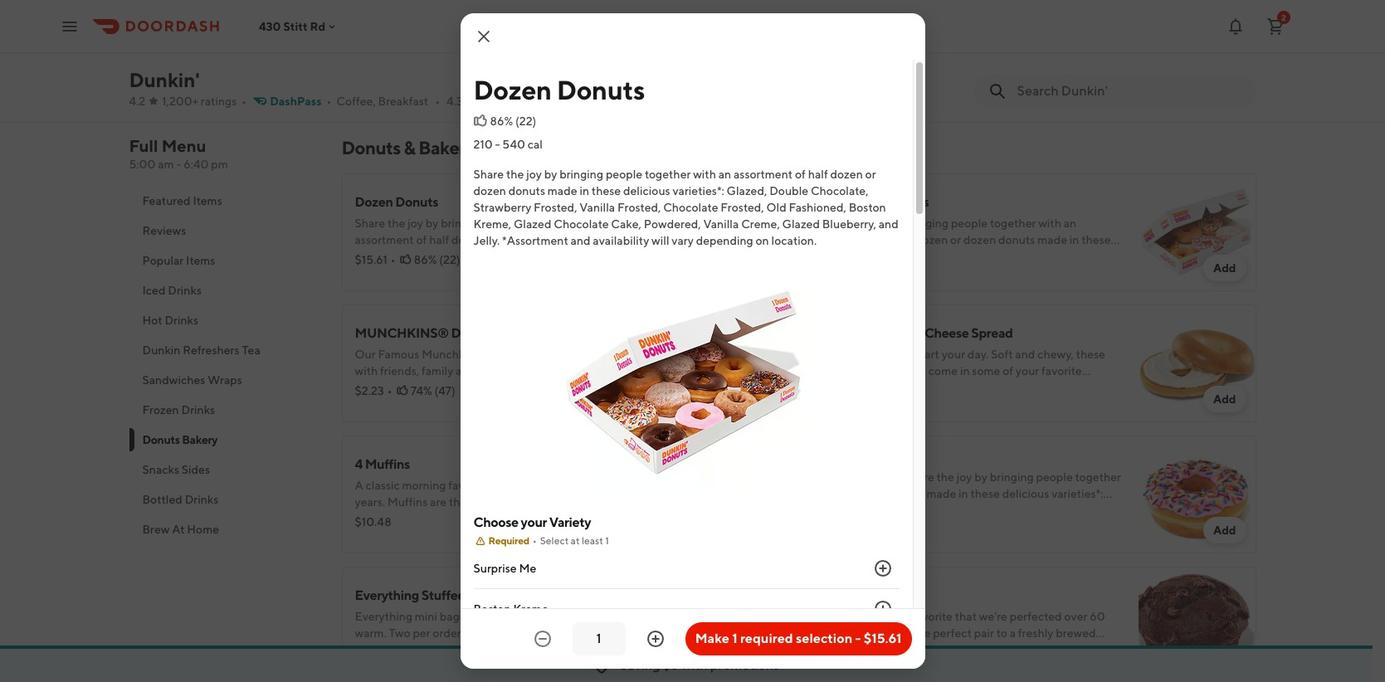 Task type: describe. For each thing, give the bounding box(es) containing it.
coffee,
[[337, 95, 376, 108]]

snacks sides
[[142, 463, 210, 477]]

munchkins®
[[355, 325, 449, 341]]

1 vertical spatial and
[[879, 218, 899, 231]]

6:40
[[184, 158, 209, 171]]

0 horizontal spatial dozen
[[355, 194, 393, 210]]

1 vertical spatial 86%
[[414, 253, 437, 266]]

add button for half dozen donuts
[[1204, 255, 1247, 281]]

2 vertical spatial and
[[571, 234, 591, 247]]

cheese
[[925, 325, 969, 341]]

following inside the muffins a classic morning favorite that we're perfected over 60 years. muffins are the perfect pair to a freshly brewed coffee. available in the following varieties: blueberry & coffee
[[941, 643, 990, 657]]

are inside the muffins a classic morning favorite that we're perfected over 60 years. muffins are the perfect pair to a freshly brewed coffee. available in the following varieties: blueberry & coffee
[[894, 627, 911, 640]]

refreshers
[[183, 344, 240, 357]]

to inside 4 muffins a classic morning favorite that we're perfected over 60 years. muffins are the perfect pair to a freshly brewed coffee. available in the following varieties: blueberry & coffee cake
[[533, 496, 544, 509]]

double
[[770, 184, 809, 198]]

perfected inside 4 muffins a classic morning favorite that we're perfected over 60 years. muffins are the perfect pair to a freshly brewed coffee. available in the following varieties: blueberry & coffee cake
[[546, 479, 598, 492]]

1 vertical spatial 86% (22)
[[414, 253, 460, 266]]

choose your variety
[[474, 515, 591, 531]]

2 glazed from the left
[[782, 218, 820, 231]]

snacks sides button
[[129, 455, 322, 485]]

77%
[[874, 507, 895, 521]]

77% (49)
[[874, 507, 919, 521]]

muffins right 4
[[365, 457, 410, 472]]

blueberry,
[[823, 218, 877, 231]]

least
[[582, 535, 603, 547]]

munchkins® donut hole treats image
[[675, 305, 792, 423]]

$15.61 inside button
[[864, 631, 902, 647]]

72% (11)
[[876, 647, 916, 660]]

everything stuffed bagel minis image
[[675, 567, 792, 682]]

chocolate up refreshing
[[398, 5, 459, 21]]

90% (41)
[[876, 253, 922, 266]]

featured items button
[[129, 186, 322, 216]]

muffins up cake
[[388, 496, 428, 509]]

(11)
[[900, 647, 916, 660]]

popular items
[[142, 254, 215, 267]]

donuts down coffee,
[[342, 137, 401, 159]]

donuts up '(41)'
[[886, 194, 929, 210]]

selection
[[796, 631, 853, 647]]

0 horizontal spatial $15.61
[[355, 253, 388, 266]]

reviews
[[142, 224, 186, 237]]

4.3
[[447, 95, 463, 108]]

strawberry
[[474, 201, 532, 214]]

two
[[389, 627, 411, 640]]

add button for everything stuffed bagel minis
[[740, 648, 782, 675]]

$2.86
[[819, 647, 849, 660]]

blueberry inside the muffins a classic morning favorite that we're perfected over 60 years. muffins are the perfect pair to a freshly brewed coffee. available in the following varieties: blueberry & coffee
[[1041, 643, 1093, 657]]

brewed inside the muffins a classic morning favorite that we're perfected over 60 years. muffins are the perfect pair to a freshly brewed coffee. available in the following varieties: blueberry & coffee
[[1056, 627, 1096, 640]]

following inside 4 muffins a classic morning favorite that we're perfected over 60 years. muffins are the perfect pair to a freshly brewed coffee. available in the following varieties: blueberry & coffee cake
[[477, 512, 526, 526]]

1 vertical spatial increase quantity by 1 image
[[646, 629, 666, 649]]

hot drinks
[[142, 314, 199, 327]]

flavor
[[457, 44, 486, 57]]

freshly inside 4 muffins a classic morning favorite that we're perfected over 60 years. muffins are the perfect pair to a freshly brewed coffee. available in the following varieties: blueberry & coffee cake
[[554, 496, 590, 509]]

60 inside the muffins a classic morning favorite that we're perfected over 60 years. muffins are the perfect pair to a freshly brewed coffee. available in the following varieties: blueberry & coffee
[[1090, 610, 1106, 623]]

favorite inside the muffins a classic morning favorite that we're perfected over 60 years. muffins are the perfect pair to a freshly brewed coffee. available in the following varieties: blueberry & coffee
[[913, 610, 953, 623]]

muffins image
[[1139, 567, 1256, 682]]

mi
[[465, 95, 478, 108]]

blended
[[975, 36, 1019, 49]]

iced drinks button
[[129, 276, 322, 306]]

add button for frozen matcha latte
[[1204, 66, 1247, 92]]

half
[[819, 194, 843, 210]]

morning inside the muffins a classic morning favorite that we're perfected over 60 years. muffins are the perfect pair to a freshly brewed coffee. available in the following varieties: blueberry & coffee
[[866, 610, 910, 623]]

pm
[[211, 158, 228, 171]]

to inside the muffins a classic morning favorite that we're perfected over 60 years. muffins are the perfect pair to a freshly brewed coffee. available in the following varieties: blueberry & coffee
[[997, 627, 1008, 640]]

refreshing
[[378, 27, 432, 41]]

1 horizontal spatial -
[[495, 138, 500, 151]]

latte
[[909, 13, 940, 29]]

430
[[259, 20, 281, 33]]

to inside the frozen chocolate our refreshing frozen chocolate is ready to customize with your choice of flavor swirl, and drizzle.
[[573, 27, 583, 41]]

treats
[[521, 325, 557, 341]]

dashpass •
[[270, 95, 332, 108]]

*assortment
[[502, 234, 568, 247]]

depending
[[696, 234, 754, 247]]

4.2
[[129, 95, 145, 108]]

we're inside 4 muffins a classic morning favorite that we're perfected over 60 years. muffins are the perfect pair to a freshly brewed coffee. available in the following varieties: blueberry & coffee cake
[[515, 479, 544, 492]]

4
[[355, 457, 363, 472]]

bottled
[[142, 493, 183, 506]]

bagel with cream cheese spread image
[[1139, 305, 1256, 423]]

donuts
[[509, 184, 545, 198]]

cake
[[394, 529, 421, 542]]

1,200+ ratings •
[[162, 95, 247, 108]]

freshly inside the muffins a classic morning favorite that we're perfected over 60 years. muffins are the perfect pair to a freshly brewed coffee. available in the following varieties: blueberry & coffee
[[1018, 627, 1054, 640]]

popular
[[142, 254, 184, 267]]

varieties*:
[[673, 184, 725, 198]]

60 inside 4 muffins a classic morning favorite that we're perfected over 60 years. muffins are the perfect pair to a freshly brewed coffee. available in the following varieties: blueberry & coffee cake
[[626, 479, 641, 492]]

with left cream
[[855, 325, 881, 341]]

jelly.
[[474, 234, 500, 247]]

1 inside choose your variety group
[[605, 535, 609, 547]]

order.
[[433, 627, 463, 640]]

creme,
[[741, 218, 780, 231]]

frozen drinks button
[[129, 395, 322, 425]]

will
[[652, 234, 670, 247]]

brew at home
[[142, 523, 219, 536]]

that inside the muffins a classic morning favorite that we're perfected over 60 years. muffins are the perfect pair to a freshly brewed coffee. available in the following varieties: blueberry & coffee
[[955, 610, 977, 623]]

a inside 4 muffins a classic morning favorite that we're perfected over 60 years. muffins are the perfect pair to a freshly brewed coffee. available in the following varieties: blueberry & coffee cake
[[355, 479, 363, 492]]

0 horizontal spatial vanilla
[[580, 201, 615, 214]]

munchkins® donut hole treats
[[355, 325, 557, 341]]

that inside 4 muffins a classic morning favorite that we're perfected over 60 years. muffins are the perfect pair to a freshly brewed coffee. available in the following varieties: blueberry & coffee cake
[[491, 479, 513, 492]]

choose your variety group
[[474, 514, 900, 682]]

your inside the frozen chocolate our refreshing frozen chocolate is ready to customize with your choice of flavor swirl, and drizzle.
[[380, 44, 404, 57]]

drinks for iced drinks
[[168, 284, 202, 297]]

stitt
[[283, 20, 308, 33]]

boston inside share the joy by bringing people together with an assortment of half dozen or dozen donuts made in these delicious varieties*: glazed, double chocolate, strawberry frosted, vanilla frosted, chocolate frosted, old fashioned, boston kreme, glazed chocolate cake, powdered, vanilla creme, glazed blueberry, and jelly.  *assortment and availability will vary depending on location.
[[849, 201, 886, 214]]

add button for munchkins® donut hole treats
[[740, 386, 782, 413]]

stuffed
[[421, 588, 466, 604]]

1 horizontal spatial bagel
[[819, 325, 853, 341]]

increase quantity by 1 image
[[873, 559, 893, 579]]

the inside share the joy by bringing people together with an assortment of half dozen or dozen donuts made in these delicious varieties*: glazed, double chocolate, strawberry frosted, vanilla frosted, chocolate frosted, old fashioned, boston kreme, glazed chocolate cake, powdered, vanilla creme, glazed blueberry, and jelly.  *assortment and availability will vary depending on location.
[[506, 168, 524, 181]]

86% (22) inside dozen donuts dialog
[[490, 115, 537, 128]]

mini
[[415, 610, 437, 623]]

iced drinks
[[142, 284, 202, 297]]

morning inside 4 muffins a classic morning favorite that we're perfected over 60 years. muffins are the perfect pair to a freshly brewed coffee. available in the following varieties: blueberry & coffee cake
[[402, 479, 446, 492]]

notification bell image
[[1226, 16, 1246, 36]]

ready
[[541, 27, 570, 41]]

with inside share the joy by bringing people together with an assortment of half dozen or dozen donuts made in these delicious varieties*: glazed, double chocolate, strawberry frosted, vanilla frosted, chocolate frosted, old fashioned, boston kreme, glazed chocolate cake, powdered, vanilla creme, glazed blueberry, and jelly.  *assortment and availability will vary depending on location.
[[693, 168, 716, 181]]

coffee, breakfast • 4.3 mi
[[337, 95, 478, 108]]

powdered,
[[644, 218, 701, 231]]

1,200+
[[162, 95, 198, 108]]

dozen inside dialog
[[474, 74, 552, 105]]

surprise
[[474, 562, 517, 576]]

bagel inside everything stuffed bagel minis everything mini bagels filled with cream cheese, served warm. two per order. $3.36
[[468, 588, 502, 604]]

share the joy by bringing people together with an assortment of half dozen or dozen donuts made in these delicious varieties*: glazed, double chocolate, strawberry frosted, vanilla frosted, chocolate frosted, old fashioned, boston kreme, glazed chocolate cake, powdered, vanilla creme, glazed blueberry, and jelly.  *assortment and availability will vary depending on location.
[[474, 168, 899, 247]]

90%
[[876, 253, 900, 266]]

donuts bakery
[[142, 433, 218, 447]]

1 horizontal spatial vanilla
[[704, 218, 739, 231]]

matcha
[[862, 13, 907, 29]]

customize
[[586, 27, 640, 41]]

coffee inside the muffins a classic morning favorite that we're perfected over 60 years. muffins are the perfect pair to a freshly brewed coffee. available in the following varieties: blueberry & coffee
[[819, 660, 855, 673]]

$3.36
[[355, 647, 385, 660]]

coffee inside 4 muffins a classic morning favorite that we're perfected over 60 years. muffins are the perfect pair to a freshly brewed coffee. available in the following varieties: blueberry & coffee cake
[[355, 529, 391, 542]]

tea
[[956, 36, 972, 49]]

210
[[474, 138, 493, 151]]

1 everything from the top
[[355, 588, 419, 604]]

over inside the muffins a classic morning favorite that we're perfected over 60 years. muffins are the perfect pair to a freshly brewed coffee. available in the following varieties: blueberry & coffee
[[1065, 610, 1088, 623]]

snacks
[[142, 463, 179, 477]]

$2.86 •
[[819, 647, 857, 660]]

brew
[[142, 523, 170, 536]]

0 horizontal spatial (22)
[[439, 253, 460, 266]]

& inside the muffins a classic morning favorite that we're perfected over 60 years. muffins are the perfect pair to a freshly brewed coffee. available in the following varieties: blueberry & coffee
[[1096, 643, 1103, 657]]

reviews button
[[129, 216, 322, 246]]

2 horizontal spatial dozen
[[846, 194, 884, 210]]

increase quantity by 1 image inside choose your variety group
[[873, 600, 893, 620]]

bottled drinks button
[[129, 485, 322, 515]]

sandwiches
[[142, 374, 205, 387]]

• left 4.3
[[435, 95, 440, 108]]

frozen drinks
[[142, 403, 215, 417]]

drizzle.
[[540, 44, 577, 57]]

we're inside the muffins a classic morning favorite that we're perfected over 60 years. muffins are the perfect pair to a freshly brewed coffee. available in the following varieties: blueberry & coffee
[[979, 610, 1008, 623]]

popular items button
[[129, 246, 322, 276]]

bagel with cream cheese spread
[[819, 325, 1013, 341]]

with inside the frozen chocolate our refreshing frozen chocolate is ready to customize with your choice of flavor swirl, and drizzle.
[[355, 44, 378, 57]]

a inside the muffins a classic morning favorite that we're perfected over 60 years. muffins are the perfect pair to a freshly brewed coffee. available in the following varieties: blueberry & coffee
[[819, 610, 827, 623]]

$6
[[663, 658, 679, 673]]

Item Search search field
[[1017, 82, 1243, 100]]

or
[[866, 168, 876, 181]]

• right $2.23
[[388, 384, 392, 398]]

coffee. inside the muffins a classic morning favorite that we're perfected over 60 years. muffins are the perfect pair to a freshly brewed coffee. available in the following varieties: blueberry & coffee
[[819, 643, 855, 657]]

a inside 4 muffins a classic morning favorite that we're perfected over 60 years. muffins are the perfect pair to a freshly brewed coffee. available in the following varieties: blueberry & coffee cake
[[546, 496, 552, 509]]

are inside 4 muffins a classic morning favorite that we're perfected over 60 years. muffins are the perfect pair to a freshly brewed coffee. available in the following varieties: blueberry & coffee cake
[[430, 496, 447, 509]]



Task type: vqa. For each thing, say whether or not it's contained in the screenshot.
Banana inside dialog
no



Task type: locate. For each thing, give the bounding box(es) containing it.
sides
[[182, 463, 210, 477]]

0 vertical spatial boston
[[849, 201, 886, 214]]

classic inside the muffins a classic morning favorite that we're perfected over 60 years. muffins are the perfect pair to a freshly brewed coffee. available in the following varieties: blueberry & coffee
[[830, 610, 864, 623]]

0 vertical spatial items
[[193, 194, 222, 208]]

following right (11)
[[941, 643, 990, 657]]

following up required
[[477, 512, 526, 526]]

everything up warm.
[[355, 610, 413, 623]]

dozen
[[474, 74, 552, 105], [355, 194, 393, 210], [846, 194, 884, 210]]

a down 4
[[355, 479, 363, 492]]

• select at least 1
[[533, 535, 609, 547]]

0 horizontal spatial over
[[601, 479, 624, 492]]

• right ratings
[[242, 95, 247, 108]]

• down choose your variety
[[533, 535, 537, 547]]

joy
[[526, 168, 542, 181]]

frozen for chocolate
[[355, 5, 396, 21]]

coffee down selection
[[819, 660, 855, 673]]

1 horizontal spatial and
[[571, 234, 591, 247]]

your inside group
[[521, 515, 547, 531]]

0 vertical spatial dozen
[[831, 168, 863, 181]]

featured items
[[142, 194, 222, 208]]

perfect
[[469, 496, 508, 509], [933, 627, 972, 640]]

Current quantity is 1 number field
[[583, 630, 616, 648]]

menu
[[162, 136, 206, 155]]

in right 72%
[[909, 643, 919, 657]]

add for munchkins® donut hole treats
[[750, 393, 772, 406]]

a up selection
[[819, 610, 827, 623]]

chocolate down made
[[554, 218, 609, 231]]

(22)
[[516, 115, 537, 128], [439, 253, 460, 266]]

dashpass
[[270, 95, 322, 108]]

items up reviews "button"
[[193, 194, 222, 208]]

1 vertical spatial perfect
[[933, 627, 972, 640]]

dozen up chocolate,
[[831, 168, 863, 181]]

1 horizontal spatial a
[[819, 610, 827, 623]]

by
[[544, 168, 557, 181]]

1 horizontal spatial perfected
[[1010, 610, 1062, 623]]

2 vertical spatial in
[[909, 643, 919, 657]]

1 vertical spatial $15.61
[[864, 631, 902, 647]]

everything up two
[[355, 588, 419, 604]]

1 horizontal spatial bakery
[[419, 137, 475, 159]]

items inside button
[[186, 254, 215, 267]]

0 vertical spatial 86% (22)
[[490, 115, 537, 128]]

4 muffins image
[[675, 436, 792, 554]]

frozen down the sandwiches
[[142, 403, 179, 417]]

0 vertical spatial bagel
[[819, 325, 853, 341]]

at
[[571, 535, 580, 547]]

frozen
[[355, 5, 396, 21], [819, 13, 860, 29], [434, 27, 471, 41], [142, 403, 179, 417]]

(47)
[[435, 384, 456, 398]]

kreme,
[[474, 218, 512, 231]]

glazed,
[[727, 184, 767, 198]]

years. inside the muffins a classic morning favorite that we're perfected over 60 years. muffins are the perfect pair to a freshly brewed coffee. available in the following varieties: blueberry & coffee
[[819, 627, 849, 640]]

chocolate up swirl,
[[473, 27, 528, 41]]

1 horizontal spatial years.
[[819, 627, 849, 640]]

0 vertical spatial 1
[[605, 535, 609, 547]]

frozen up flavor
[[434, 27, 471, 41]]

1 right least
[[605, 535, 609, 547]]

1 horizontal spatial your
[[521, 515, 547, 531]]

(22) up 'munchkins® donut hole treats'
[[439, 253, 460, 266]]

0 horizontal spatial we're
[[515, 479, 544, 492]]

in down bringing
[[580, 184, 589, 198]]

0 horizontal spatial varieties:
[[528, 512, 575, 526]]

(41)
[[903, 253, 922, 266]]

and down "half dozen donuts"
[[879, 218, 899, 231]]

(22) up cal
[[516, 115, 537, 128]]

dozen donuts dialog
[[460, 13, 925, 682]]

served
[[608, 610, 644, 623]]

add for half dozen donuts
[[1214, 262, 1237, 275]]

brew at home button
[[129, 515, 322, 545]]

breakfast
[[378, 95, 429, 108]]

0 horizontal spatial to
[[533, 496, 544, 509]]

classic donuts image
[[1139, 436, 1256, 554]]

2 horizontal spatial &
[[1096, 643, 1103, 657]]

$10.48
[[355, 516, 391, 529]]

availability
[[593, 234, 649, 247]]

1 horizontal spatial coffee
[[819, 660, 855, 673]]

1 vertical spatial boston
[[474, 603, 511, 616]]

1 vertical spatial &
[[632, 512, 639, 526]]

favorite inside 4 muffins a classic morning favorite that we're perfected over 60 years. muffins are the perfect pair to a freshly brewed coffee. available in the following varieties: blueberry & coffee cake
[[449, 479, 489, 492]]

varieties: inside the muffins a classic morning favorite that we're perfected over 60 years. muffins are the perfect pair to a freshly brewed coffee. available in the following varieties: blueberry & coffee
[[992, 643, 1039, 657]]

and down is
[[518, 44, 538, 57]]

drinks down popular items
[[168, 284, 202, 297]]

(22) inside dozen donuts dialog
[[516, 115, 537, 128]]

share
[[474, 168, 504, 181]]

pair inside the muffins a classic morning favorite that we're perfected over 60 years. muffins are the perfect pair to a freshly brewed coffee. available in the following varieties: blueberry & coffee
[[974, 627, 994, 640]]

0 horizontal spatial dozen donuts
[[355, 194, 438, 210]]

1 vertical spatial years.
[[819, 627, 849, 640]]

1 horizontal spatial 86% (22)
[[490, 115, 537, 128]]

hot drinks button
[[129, 306, 322, 335]]

bakery down 4.3
[[419, 137, 475, 159]]

- inside full menu 5:00 am - 6:40 pm
[[176, 158, 181, 171]]

our
[[355, 27, 376, 41]]

1 horizontal spatial frosted,
[[618, 201, 661, 214]]

in inside 4 muffins a classic morning favorite that we're perfected over 60 years. muffins are the perfect pair to a freshly brewed coffee. available in the following varieties: blueberry & coffee cake
[[445, 512, 455, 526]]

hot
[[142, 314, 162, 327]]

drinks for hot drinks
[[165, 314, 199, 327]]

years.
[[355, 496, 385, 509], [819, 627, 849, 640]]

delicious
[[623, 184, 671, 198]]

choose
[[474, 515, 519, 531]]

perfect inside 4 muffins a classic morning favorite that we're perfected over 60 years. muffins are the perfect pair to a freshly brewed coffee. available in the following varieties: blueberry & coffee cake
[[469, 496, 508, 509]]

86% (22) up "540" in the top of the page
[[490, 115, 537, 128]]

bagel up filled
[[468, 588, 502, 604]]

frozen matcha latte image
[[1139, 0, 1256, 102]]

dozen donuts inside dialog
[[474, 74, 645, 105]]

0 vertical spatial following
[[477, 512, 526, 526]]

frozen inside frozen matcha latte sweetened matcha green tea blended with milk
[[819, 13, 860, 29]]

2 frosted, from the left
[[618, 201, 661, 214]]

favorite up choose
[[449, 479, 489, 492]]

morning up cake
[[402, 479, 446, 492]]

1 horizontal spatial 86%
[[490, 115, 513, 128]]

available
[[394, 512, 443, 526], [858, 643, 907, 657]]

1 vertical spatial vanilla
[[704, 218, 739, 231]]

• up munchkins®
[[391, 253, 396, 266]]

glazed up "*assortment"
[[514, 218, 552, 231]]

0 vertical spatial pair
[[510, 496, 530, 509]]

drinks up home
[[185, 493, 219, 506]]

years. up $2.86
[[819, 627, 849, 640]]

with inside frozen matcha latte sweetened matcha green tea blended with milk
[[1021, 36, 1044, 49]]

0 horizontal spatial coffee
[[355, 529, 391, 542]]

donuts down donuts & bakery
[[395, 194, 438, 210]]

1 vertical spatial bakery
[[182, 433, 218, 447]]

0 horizontal spatial frosted,
[[534, 201, 577, 214]]

brewed inside 4 muffins a classic morning favorite that we're perfected over 60 years. muffins are the perfect pair to a freshly brewed coffee. available in the following varieties: blueberry & coffee cake
[[592, 496, 632, 509]]

green
[[923, 36, 953, 49]]

muffins up 72%
[[852, 627, 892, 640]]

pair inside 4 muffins a classic morning favorite that we're perfected over 60 years. muffins are the perfect pair to a freshly brewed coffee. available in the following varieties: blueberry & coffee cake
[[510, 496, 530, 509]]

perfect inside the muffins a classic morning favorite that we're perfected over 60 years. muffins are the perfect pair to a freshly brewed coffee. available in the following varieties: blueberry & coffee
[[933, 627, 972, 640]]

86%
[[490, 115, 513, 128], [414, 253, 437, 266]]

with
[[1021, 36, 1044, 49], [355, 44, 378, 57], [693, 168, 716, 181], [855, 325, 881, 341], [505, 610, 528, 623], [682, 658, 708, 673]]

brewed
[[592, 496, 632, 509], [1056, 627, 1096, 640]]

1 horizontal spatial favorite
[[913, 610, 953, 623]]

years. inside 4 muffins a classic morning favorite that we're perfected over 60 years. muffins are the perfect pair to a freshly brewed coffee. available in the following varieties: blueberry & coffee cake
[[355, 496, 385, 509]]

0 vertical spatial everything
[[355, 588, 419, 604]]

spread
[[972, 325, 1013, 341]]

0 vertical spatial morning
[[402, 479, 446, 492]]

over
[[601, 479, 624, 492], [1065, 610, 1088, 623]]

full menu 5:00 am - 6:40 pm
[[129, 136, 228, 171]]

surprise me
[[474, 562, 537, 576]]

0 horizontal spatial brewed
[[592, 496, 632, 509]]

1 horizontal spatial dozen
[[831, 168, 863, 181]]

1 right make
[[732, 631, 738, 647]]

1 inside button
[[732, 631, 738, 647]]

0 horizontal spatial years.
[[355, 496, 385, 509]]

1 horizontal spatial brewed
[[1056, 627, 1096, 640]]

vanilla down these
[[580, 201, 615, 214]]

1 vertical spatial a
[[819, 610, 827, 623]]

0 horizontal spatial your
[[380, 44, 404, 57]]

items inside button
[[193, 194, 222, 208]]

with up varieties*:
[[693, 168, 716, 181]]

2 items, open order cart image
[[1266, 16, 1286, 36]]

drinks down sandwiches wraps
[[181, 403, 215, 417]]

of inside share the joy by bringing people together with an assortment of half dozen or dozen donuts made in these delicious varieties*: glazed, double chocolate, strawberry frosted, vanilla frosted, chocolate frosted, old fashioned, boston kreme, glazed chocolate cake, powdered, vanilla creme, glazed blueberry, and jelly.  *assortment and availability will vary depending on location.
[[795, 168, 806, 181]]

donut
[[451, 325, 489, 341]]

1 glazed from the left
[[514, 218, 552, 231]]

coffee left cake
[[355, 529, 391, 542]]

• left coffee,
[[327, 95, 332, 108]]

0 vertical spatial freshly
[[554, 496, 590, 509]]

dozen donuts image
[[675, 174, 792, 291]]

hole
[[491, 325, 519, 341]]

of
[[444, 44, 454, 57], [795, 168, 806, 181]]

$15.61 right $2.86 •
[[864, 631, 902, 647]]

1 vertical spatial -
[[176, 158, 181, 171]]

1 vertical spatial 1
[[732, 631, 738, 647]]

an
[[719, 168, 732, 181]]

0 horizontal spatial 60
[[626, 479, 641, 492]]

- for make
[[855, 631, 861, 647]]

perfected
[[546, 479, 598, 492], [1010, 610, 1062, 623]]

in inside share the joy by bringing people together with an assortment of half dozen or dozen donuts made in these delicious varieties*: glazed, double chocolate, strawberry frosted, vanilla frosted, chocolate frosted, old fashioned, boston kreme, glazed chocolate cake, powdered, vanilla creme, glazed blueberry, and jelly.  *assortment and availability will vary depending on location.
[[580, 184, 589, 198]]

a inside the muffins a classic morning favorite that we're perfected over 60 years. muffins are the perfect pair to a freshly brewed coffee. available in the following varieties: blueberry & coffee
[[1010, 627, 1016, 640]]

- inside make 1 required selection - $15.61 button
[[855, 631, 861, 647]]

frozen up our
[[355, 5, 396, 21]]

- right $2.86
[[855, 631, 861, 647]]

morning up 72%
[[866, 610, 910, 623]]

dozen up the $15.61 • in the top left of the page
[[355, 194, 393, 210]]

your up the "select"
[[521, 515, 547, 531]]

items right the popular
[[186, 254, 215, 267]]

0 vertical spatial &
[[404, 137, 415, 159]]

1 vertical spatial 60
[[1090, 610, 1106, 623]]

frosted, down glazed,
[[721, 201, 764, 214]]

with down our
[[355, 44, 378, 57]]

1 horizontal spatial following
[[941, 643, 990, 657]]

0 horizontal spatial increase quantity by 1 image
[[646, 629, 666, 649]]

frozen chocolate image
[[675, 0, 792, 102]]

required
[[740, 631, 793, 647]]

1 vertical spatial dozen donuts
[[355, 194, 438, 210]]

0 horizontal spatial perfect
[[469, 496, 508, 509]]

sandwiches wraps button
[[129, 365, 322, 395]]

0 vertical spatial varieties:
[[528, 512, 575, 526]]

and left availability
[[571, 234, 591, 247]]

made
[[548, 184, 577, 198]]

donuts & bakery
[[342, 137, 475, 159]]

over inside 4 muffins a classic morning favorite that we're perfected over 60 years. muffins are the perfect pair to a freshly brewed coffee. available in the following varieties: blueberry & coffee cake
[[601, 479, 624, 492]]

1 vertical spatial freshly
[[1018, 627, 1054, 640]]

half dozen donuts image
[[1139, 174, 1256, 291]]

sweetened
[[819, 36, 879, 49]]

86% right the $15.61 • in the top left of the page
[[414, 253, 437, 266]]

available right $2.86 •
[[858, 643, 907, 657]]

0 vertical spatial 60
[[626, 479, 641, 492]]

featured
[[142, 194, 191, 208]]

1 vertical spatial everything
[[355, 610, 413, 623]]

frozen up sweetened
[[819, 13, 860, 29]]

1 vertical spatial classic
[[830, 610, 864, 623]]

boston inside choose your variety group
[[474, 603, 511, 616]]

• inside choose your variety group
[[533, 535, 537, 547]]

0 vertical spatial we're
[[515, 479, 544, 492]]

increase quantity by 1 image down increase quantity by 1 icon
[[873, 600, 893, 620]]

varieties: inside 4 muffins a classic morning favorite that we're perfected over 60 years. muffins are the perfect pair to a freshly brewed coffee. available in the following varieties: blueberry & coffee cake
[[528, 512, 575, 526]]

1
[[605, 535, 609, 547], [732, 631, 738, 647]]

and inside the frozen chocolate our refreshing frozen chocolate is ready to customize with your choice of flavor swirl, and drizzle.
[[518, 44, 538, 57]]

blueberry inside 4 muffins a classic morning favorite that we're perfected over 60 years. muffins are the perfect pair to a freshly brewed coffee. available in the following varieties: blueberry & coffee cake
[[577, 512, 629, 526]]

frozen chocolate our refreshing frozen chocolate is ready to customize with your choice of flavor swirl, and drizzle.
[[355, 5, 640, 57]]

0 vertical spatial brewed
[[592, 496, 632, 509]]

vanilla up depending
[[704, 218, 739, 231]]

dozen down share
[[474, 184, 506, 198]]

milk
[[1046, 36, 1068, 49]]

0 vertical spatial of
[[444, 44, 454, 57]]

chocolate down varieties*:
[[663, 201, 719, 214]]

86% (22) right the $15.61 • in the top left of the page
[[414, 253, 460, 266]]

cal
[[528, 138, 543, 151]]

dozen up blueberry,
[[846, 194, 884, 210]]

dozen donuts down donuts & bakery
[[355, 194, 438, 210]]

1 vertical spatial brewed
[[1056, 627, 1096, 640]]

classic up $10.48
[[366, 479, 400, 492]]

1 vertical spatial varieties:
[[992, 643, 1039, 657]]

1 horizontal spatial perfect
[[933, 627, 972, 640]]

minis
[[504, 588, 536, 604]]

increase quantity by 1 image
[[873, 600, 893, 620], [646, 629, 666, 649]]

0 vertical spatial your
[[380, 44, 404, 57]]

in left choose
[[445, 512, 455, 526]]

items for featured items
[[193, 194, 222, 208]]

frosted, down made
[[534, 201, 577, 214]]

drinks right hot
[[165, 314, 199, 327]]

1 vertical spatial in
[[445, 512, 455, 526]]

decrease quantity by 1 image
[[533, 629, 553, 649]]

1 horizontal spatial over
[[1065, 610, 1088, 623]]

your down refreshing
[[380, 44, 404, 57]]

1 horizontal spatial classic
[[830, 610, 864, 623]]

1 horizontal spatial are
[[894, 627, 911, 640]]

dozen down swirl,
[[474, 74, 552, 105]]

add for everything stuffed bagel minis
[[750, 655, 772, 668]]

kreme
[[513, 603, 549, 616]]

1 vertical spatial to
[[533, 496, 544, 509]]

frosted, down delicious
[[618, 201, 661, 214]]

1 vertical spatial your
[[521, 515, 547, 531]]

favorite up (11)
[[913, 610, 953, 623]]

in inside the muffins a classic morning favorite that we're perfected over 60 years. muffins are the perfect pair to a freshly brewed coffee. available in the following varieties: blueberry & coffee
[[909, 643, 919, 657]]

0 vertical spatial years.
[[355, 496, 385, 509]]

open menu image
[[60, 16, 80, 36]]

$15.61 up munchkins®
[[355, 253, 388, 266]]

of inside the frozen chocolate our refreshing frozen chocolate is ready to customize with your choice of flavor swirl, and drizzle.
[[444, 44, 454, 57]]

- right am
[[176, 158, 181, 171]]

with down minis
[[505, 610, 528, 623]]

vary
[[672, 234, 694, 247]]

add for frozen matcha latte
[[1214, 72, 1237, 86]]

430 stitt rd
[[259, 20, 326, 33]]

0 horizontal spatial coffee.
[[355, 512, 391, 526]]

0 vertical spatial classic
[[366, 479, 400, 492]]

1 vertical spatial pair
[[974, 627, 994, 640]]

0 vertical spatial are
[[430, 496, 447, 509]]

- right 210
[[495, 138, 500, 151]]

donuts up snacks on the left of the page
[[142, 433, 180, 447]]

- for full
[[176, 158, 181, 171]]

with left milk
[[1021, 36, 1044, 49]]

full
[[129, 136, 158, 155]]

0 horizontal spatial &
[[404, 137, 415, 159]]

drinks for bottled drinks
[[185, 493, 219, 506]]

bakery up 'sides'
[[182, 433, 218, 447]]

glazed
[[514, 218, 552, 231], [782, 218, 820, 231]]

0 vertical spatial -
[[495, 138, 500, 151]]

1 vertical spatial bagel
[[468, 588, 502, 604]]

frozen for drinks
[[142, 403, 179, 417]]

coffee. inside 4 muffins a classic morning favorite that we're perfected over 60 years. muffins are the perfect pair to a freshly brewed coffee. available in the following varieties: blueberry & coffee cake
[[355, 512, 391, 526]]

pair
[[510, 496, 530, 509], [974, 627, 994, 640]]

1 vertical spatial we're
[[979, 610, 1008, 623]]

1 vertical spatial dozen
[[474, 184, 506, 198]]

ratings
[[201, 95, 237, 108]]

increase quantity by 1 image up saving
[[646, 629, 666, 649]]

add button for bagel with cream cheese spread
[[1204, 386, 1247, 413]]

bagel left cream
[[819, 325, 853, 341]]

donuts inside dialog
[[557, 74, 645, 105]]

$2.23 •
[[355, 384, 392, 398]]

of left half
[[795, 168, 806, 181]]

0 horizontal spatial a
[[355, 479, 363, 492]]

3 frosted, from the left
[[721, 201, 764, 214]]

with inside everything stuffed bagel minis everything mini bagels filled with cream cheese, served warm. two per order. $3.36
[[505, 610, 528, 623]]

2 everything from the top
[[355, 610, 413, 623]]

• right $2.86
[[852, 647, 857, 660]]

available up cake
[[394, 512, 443, 526]]

dozen donuts down "drizzle."
[[474, 74, 645, 105]]

1 horizontal spatial of
[[795, 168, 806, 181]]

drinks for frozen drinks
[[181, 403, 215, 417]]

1 horizontal spatial glazed
[[782, 218, 820, 231]]

choice
[[406, 44, 441, 57]]

0 horizontal spatial 1
[[605, 535, 609, 547]]

years. up $10.48
[[355, 496, 385, 509]]

available inside 4 muffins a classic morning favorite that we're perfected over 60 years. muffins are the perfect pair to a freshly brewed coffee. available in the following varieties: blueberry & coffee cake
[[394, 512, 443, 526]]

2 horizontal spatial in
[[909, 643, 919, 657]]

frozen inside button
[[142, 403, 179, 417]]

perfected inside the muffins a classic morning favorite that we're perfected over 60 years. muffins are the perfect pair to a freshly brewed coffee. available in the following varieties: blueberry & coffee
[[1010, 610, 1062, 623]]

classic up selection
[[830, 610, 864, 623]]

0 horizontal spatial favorite
[[449, 479, 489, 492]]

86% inside dozen donuts dialog
[[490, 115, 513, 128]]

add for bagel with cream cheese spread
[[1214, 393, 1237, 406]]

muffins up selection
[[819, 588, 864, 604]]

of left flavor
[[444, 44, 454, 57]]

dunkin refreshers tea button
[[129, 335, 322, 365]]

glazed up location.
[[782, 218, 820, 231]]

1 horizontal spatial &
[[632, 512, 639, 526]]

0 horizontal spatial 86%
[[414, 253, 437, 266]]

0 horizontal spatial 86% (22)
[[414, 253, 460, 266]]

items
[[193, 194, 222, 208], [186, 254, 215, 267]]

that
[[491, 479, 513, 492], [955, 610, 977, 623]]

2 horizontal spatial to
[[997, 627, 1008, 640]]

items for popular items
[[186, 254, 215, 267]]

1 frosted, from the left
[[534, 201, 577, 214]]

chocolate,
[[811, 184, 869, 198]]

wraps
[[208, 374, 242, 387]]

86% up 210 - 540 cal
[[490, 115, 513, 128]]

1 vertical spatial coffee.
[[819, 643, 855, 657]]

half dozen donuts
[[819, 194, 929, 210]]

0 horizontal spatial dozen
[[474, 184, 506, 198]]

frozen for matcha
[[819, 13, 860, 29]]

classic inside 4 muffins a classic morning favorite that we're perfected over 60 years. muffins are the perfect pair to a freshly brewed coffee. available in the following varieties: blueberry & coffee cake
[[366, 479, 400, 492]]

available inside the muffins a classic morning favorite that we're perfected over 60 years. muffins are the perfect pair to a freshly brewed coffee. available in the following varieties: blueberry & coffee
[[858, 643, 907, 657]]

with right the $6
[[682, 658, 708, 673]]

donuts down customize
[[557, 74, 645, 105]]

0 vertical spatial a
[[355, 479, 363, 492]]

430 stitt rd button
[[259, 20, 339, 33]]

home
[[187, 523, 219, 536]]

& inside 4 muffins a classic morning favorite that we're perfected over 60 years. muffins are the perfect pair to a freshly brewed coffee. available in the following varieties: blueberry & coffee cake
[[632, 512, 639, 526]]

donuts
[[557, 74, 645, 105], [342, 137, 401, 159], [395, 194, 438, 210], [886, 194, 929, 210], [142, 433, 180, 447]]

74% (47)
[[411, 384, 456, 398]]

required
[[489, 535, 529, 547]]

0 horizontal spatial blueberry
[[577, 512, 629, 526]]

bringing
[[560, 168, 604, 181]]

close dozen donuts image
[[474, 27, 494, 46]]

0 horizontal spatial pair
[[510, 496, 530, 509]]



